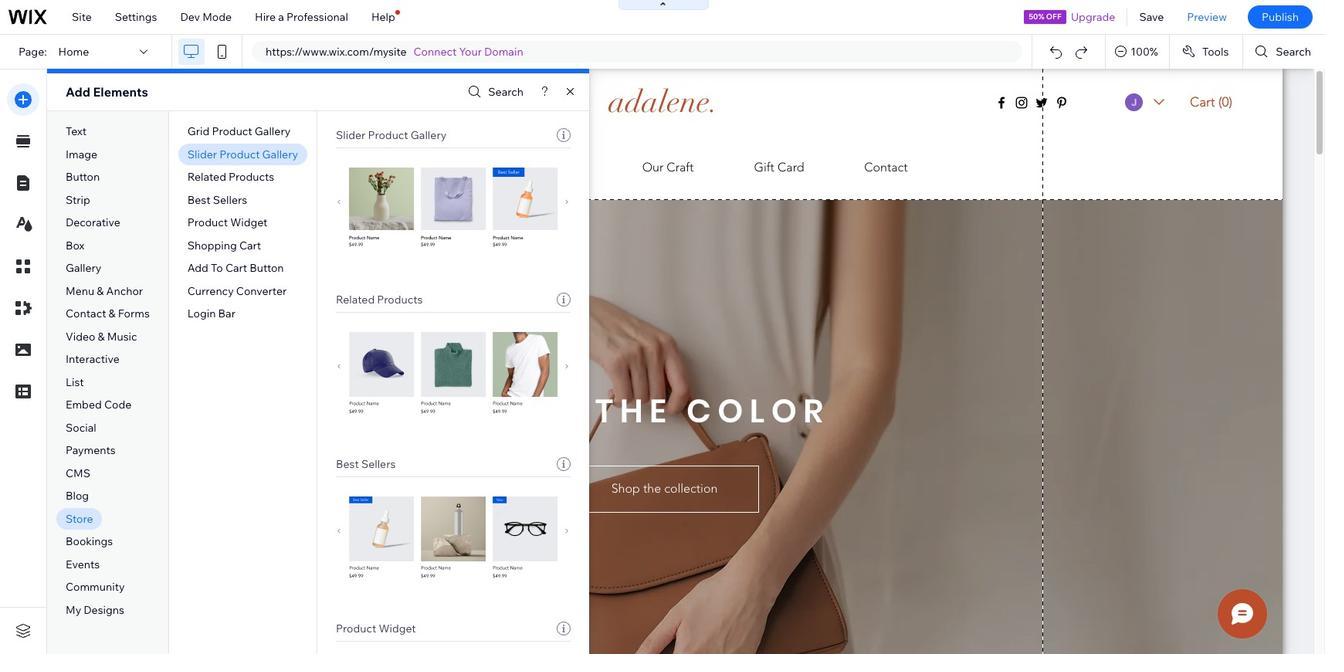 Task type: describe. For each thing, give the bounding box(es) containing it.
connect
[[414, 45, 457, 59]]

0 horizontal spatial slider
[[188, 147, 217, 161]]

interactive
[[66, 352, 120, 366]]

tools
[[1203, 45, 1229, 59]]

domain
[[484, 45, 523, 59]]

0 horizontal spatial button
[[66, 170, 100, 184]]

currency converter
[[188, 284, 287, 298]]

box
[[66, 238, 84, 252]]

0 vertical spatial product widget
[[188, 216, 268, 230]]

0 horizontal spatial search button
[[465, 81, 524, 103]]

a
[[278, 10, 284, 24]]

events
[[66, 558, 100, 572]]

& for video
[[98, 330, 105, 344]]

1 vertical spatial widget
[[379, 622, 416, 636]]

0 vertical spatial sellers
[[213, 193, 247, 207]]

1 vertical spatial related products
[[336, 293, 423, 307]]

1 horizontal spatial search
[[1276, 45, 1312, 59]]

hire
[[255, 10, 276, 24]]

0 horizontal spatial best sellers
[[188, 193, 247, 207]]

professional
[[287, 10, 348, 24]]

100%
[[1131, 45, 1159, 59]]

publish
[[1262, 10, 1299, 24]]

1 vertical spatial products
[[377, 293, 423, 307]]

& for menu
[[97, 284, 104, 298]]

contact
[[66, 307, 106, 321]]

anchor
[[106, 284, 143, 298]]

https://www.wix.com/mysite
[[266, 45, 407, 59]]

code
[[104, 398, 132, 412]]

grid product gallery
[[188, 124, 291, 138]]

add for add elements
[[66, 84, 90, 100]]

social
[[66, 421, 96, 435]]

text
[[66, 124, 87, 138]]

image
[[66, 147, 97, 161]]

community
[[66, 580, 125, 594]]

add to cart button
[[188, 261, 284, 275]]

50% off
[[1029, 12, 1062, 22]]

add elements
[[66, 84, 148, 100]]

dev
[[180, 10, 200, 24]]

0 vertical spatial search button
[[1244, 35, 1326, 69]]

help
[[371, 10, 395, 24]]

decorative
[[66, 216, 120, 230]]

shopping cart
[[188, 238, 261, 252]]

publish button
[[1248, 5, 1313, 29]]

bar
[[218, 307, 236, 321]]

https://www.wix.com/mysite connect your domain
[[266, 45, 523, 59]]

login bar
[[188, 307, 236, 321]]

settings
[[115, 10, 157, 24]]

upgrade
[[1071, 10, 1116, 24]]

1 horizontal spatial related
[[336, 293, 375, 307]]

0 horizontal spatial related
[[188, 170, 226, 184]]

home
[[58, 45, 89, 59]]

converter
[[236, 284, 287, 298]]

tools button
[[1170, 35, 1243, 69]]

1 vertical spatial sellers
[[361, 457, 396, 471]]

payments
[[66, 444, 116, 458]]

forms
[[118, 307, 150, 321]]

currency
[[188, 284, 234, 298]]

add for add to cart button
[[188, 261, 208, 275]]



Task type: locate. For each thing, give the bounding box(es) containing it.
blog
[[66, 489, 89, 503]]

0 horizontal spatial products
[[229, 170, 274, 184]]

menu
[[66, 284, 94, 298]]

0 vertical spatial add
[[66, 84, 90, 100]]

1 horizontal spatial add
[[188, 261, 208, 275]]

0 horizontal spatial slider product gallery
[[188, 147, 298, 161]]

1 horizontal spatial product widget
[[336, 622, 416, 636]]

0 horizontal spatial search
[[488, 85, 524, 99]]

your
[[459, 45, 482, 59]]

store
[[66, 512, 93, 526]]

products
[[229, 170, 274, 184], [377, 293, 423, 307]]

video
[[66, 330, 95, 344]]

1 horizontal spatial best sellers
[[336, 457, 396, 471]]

& right video in the left bottom of the page
[[98, 330, 105, 344]]

search button down the domain
[[465, 81, 524, 103]]

0 vertical spatial search
[[1276, 45, 1312, 59]]

100% button
[[1106, 35, 1169, 69]]

preview
[[1187, 10, 1227, 24]]

0 horizontal spatial sellers
[[213, 193, 247, 207]]

save
[[1140, 10, 1164, 24]]

0 vertical spatial &
[[97, 284, 104, 298]]

site
[[72, 10, 92, 24]]

1 horizontal spatial related products
[[336, 293, 423, 307]]

video & music
[[66, 330, 137, 344]]

50%
[[1029, 12, 1045, 22]]

0 vertical spatial button
[[66, 170, 100, 184]]

widget
[[230, 216, 268, 230], [379, 622, 416, 636]]

add up text
[[66, 84, 90, 100]]

off
[[1047, 12, 1062, 22]]

slider
[[336, 128, 366, 142], [188, 147, 217, 161]]

&
[[97, 284, 104, 298], [109, 307, 116, 321], [98, 330, 105, 344]]

& for contact
[[109, 307, 116, 321]]

1 vertical spatial search
[[488, 85, 524, 99]]

sellers
[[213, 193, 247, 207], [361, 457, 396, 471]]

1 horizontal spatial best
[[336, 457, 359, 471]]

0 vertical spatial slider
[[336, 128, 366, 142]]

0 vertical spatial related
[[188, 170, 226, 184]]

0 vertical spatial best
[[188, 193, 211, 207]]

hire a professional
[[255, 10, 348, 24]]

login
[[188, 307, 216, 321]]

best
[[188, 193, 211, 207], [336, 457, 359, 471]]

save button
[[1128, 0, 1176, 34]]

dev mode
[[180, 10, 232, 24]]

1 vertical spatial &
[[109, 307, 116, 321]]

1 horizontal spatial search button
[[1244, 35, 1326, 69]]

0 horizontal spatial best
[[188, 193, 211, 207]]

cart
[[239, 238, 261, 252], [225, 261, 247, 275]]

cart up add to cart button
[[239, 238, 261, 252]]

preview button
[[1176, 0, 1239, 34]]

1 vertical spatial search button
[[465, 81, 524, 103]]

1 vertical spatial add
[[188, 261, 208, 275]]

1 vertical spatial cart
[[225, 261, 247, 275]]

product
[[212, 124, 252, 138], [368, 128, 408, 142], [220, 147, 260, 161], [188, 216, 228, 230], [336, 622, 376, 636]]

search
[[1276, 45, 1312, 59], [488, 85, 524, 99]]

0 horizontal spatial product widget
[[188, 216, 268, 230]]

to
[[211, 261, 223, 275]]

0 vertical spatial products
[[229, 170, 274, 184]]

bookings
[[66, 535, 113, 549]]

contact & forms
[[66, 307, 150, 321]]

cart right to
[[225, 261, 247, 275]]

1 vertical spatial product widget
[[336, 622, 416, 636]]

0 horizontal spatial add
[[66, 84, 90, 100]]

1 horizontal spatial widget
[[379, 622, 416, 636]]

menu & anchor
[[66, 284, 143, 298]]

0 vertical spatial best sellers
[[188, 193, 247, 207]]

0 vertical spatial widget
[[230, 216, 268, 230]]

1 vertical spatial best sellers
[[336, 457, 396, 471]]

music
[[107, 330, 137, 344]]

1 horizontal spatial slider product gallery
[[336, 128, 447, 142]]

embed code
[[66, 398, 132, 412]]

1 vertical spatial related
[[336, 293, 375, 307]]

0 vertical spatial related products
[[188, 170, 274, 184]]

0 horizontal spatial related products
[[188, 170, 274, 184]]

button up 'converter'
[[250, 261, 284, 275]]

search down the domain
[[488, 85, 524, 99]]

button down the image
[[66, 170, 100, 184]]

mode
[[202, 10, 232, 24]]

elements
[[93, 84, 148, 100]]

button
[[66, 170, 100, 184], [250, 261, 284, 275]]

& left forms
[[109, 307, 116, 321]]

slider product gallery
[[336, 128, 447, 142], [188, 147, 298, 161]]

search button down 'publish'
[[1244, 35, 1326, 69]]

1 vertical spatial button
[[250, 261, 284, 275]]

strip
[[66, 193, 90, 207]]

shopping
[[188, 238, 237, 252]]

related
[[188, 170, 226, 184], [336, 293, 375, 307]]

search button
[[1244, 35, 1326, 69], [465, 81, 524, 103]]

1 vertical spatial slider product gallery
[[188, 147, 298, 161]]

designs
[[84, 603, 124, 617]]

list
[[66, 375, 84, 389]]

1 horizontal spatial products
[[377, 293, 423, 307]]

1 horizontal spatial slider
[[336, 128, 366, 142]]

0 vertical spatial cart
[[239, 238, 261, 252]]

product widget
[[188, 216, 268, 230], [336, 622, 416, 636]]

add
[[66, 84, 90, 100], [188, 261, 208, 275]]

1 horizontal spatial button
[[250, 261, 284, 275]]

gallery
[[255, 124, 291, 138], [411, 128, 447, 142], [262, 147, 298, 161], [66, 261, 101, 275]]

& right menu
[[97, 284, 104, 298]]

related products
[[188, 170, 274, 184], [336, 293, 423, 307]]

cms
[[66, 466, 90, 480]]

best sellers
[[188, 193, 247, 207], [336, 457, 396, 471]]

search down 'publish' button
[[1276, 45, 1312, 59]]

1 horizontal spatial sellers
[[361, 457, 396, 471]]

my designs
[[66, 603, 124, 617]]

grid
[[188, 124, 210, 138]]

add left to
[[188, 261, 208, 275]]

2 vertical spatial &
[[98, 330, 105, 344]]

embed
[[66, 398, 102, 412]]

0 horizontal spatial widget
[[230, 216, 268, 230]]

1 vertical spatial slider
[[188, 147, 217, 161]]

my
[[66, 603, 81, 617]]

1 vertical spatial best
[[336, 457, 359, 471]]

0 vertical spatial slider product gallery
[[336, 128, 447, 142]]



Task type: vqa. For each thing, say whether or not it's contained in the screenshot.
PROFESSIONAL
yes



